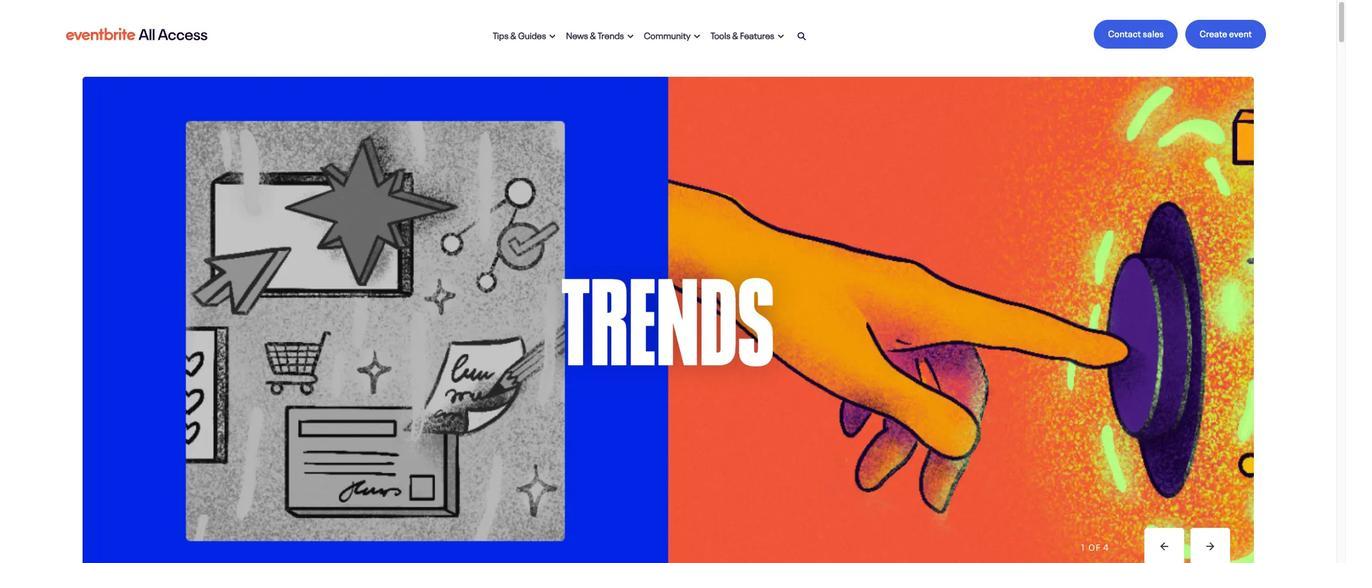 Task type: describe. For each thing, give the bounding box(es) containing it.
next button
[[1191, 528, 1231, 564]]

tips
[[493, 28, 509, 41]]

community link
[[639, 20, 706, 48]]

& for tools
[[733, 28, 739, 41]]

logo eventbrite image
[[64, 23, 209, 46]]

previous button
[[1145, 528, 1185, 564]]

features
[[741, 28, 775, 41]]

tools & features link
[[706, 20, 790, 48]]

tips & guides
[[493, 28, 547, 41]]

& for news
[[590, 28, 596, 41]]

tips & guides link
[[488, 20, 561, 48]]

0 vertical spatial trends
[[598, 28, 624, 41]]

arrow image for guides
[[550, 34, 556, 39]]

future/now image
[[83, 77, 1255, 564]]

of
[[1089, 541, 1102, 554]]

create
[[1201, 26, 1228, 39]]

create event
[[1201, 26, 1253, 39]]

tools & features
[[711, 28, 775, 41]]

contact sales link
[[1095, 20, 1179, 49]]

search icon image
[[798, 32, 807, 41]]

1 of 4
[[1081, 541, 1110, 554]]



Task type: locate. For each thing, give the bounding box(es) containing it.
0 horizontal spatial arrow image
[[695, 34, 701, 39]]

arrow image right guides
[[550, 34, 556, 39]]

contact
[[1109, 26, 1142, 39]]

sales
[[1144, 26, 1165, 39]]

& right tips on the left of page
[[511, 28, 517, 41]]

1 & from the left
[[511, 28, 517, 41]]

news
[[566, 28, 589, 41]]

arrow image
[[695, 34, 701, 39], [778, 34, 785, 39]]

1 horizontal spatial arrow image
[[628, 34, 634, 39]]

arrow image inside tools & features link
[[778, 34, 785, 39]]

2 arrow image from the left
[[778, 34, 785, 39]]

previous image
[[1161, 543, 1169, 551]]

contact sales
[[1109, 26, 1165, 39]]

arrow image right "news & trends"
[[628, 34, 634, 39]]

& right "tools"
[[733, 28, 739, 41]]

news & trends link
[[561, 20, 639, 48]]

guides
[[518, 28, 547, 41]]

2 & from the left
[[590, 28, 596, 41]]

arrow image left search icon
[[778, 34, 785, 39]]

2 horizontal spatial &
[[733, 28, 739, 41]]

community
[[644, 28, 691, 41]]

1 arrow image from the left
[[695, 34, 701, 39]]

1 vertical spatial trends
[[562, 216, 775, 396]]

arrow image
[[550, 34, 556, 39], [628, 34, 634, 39]]

next image
[[1207, 543, 1215, 551]]

2 arrow image from the left
[[628, 34, 634, 39]]

1
[[1081, 541, 1087, 554]]

news & trends
[[566, 28, 624, 41]]

1 horizontal spatial arrow image
[[778, 34, 785, 39]]

arrow image for trends
[[628, 34, 634, 39]]

arrow image inside "tips & guides" link
[[550, 34, 556, 39]]

& for tips
[[511, 28, 517, 41]]

arrow image for tools & features
[[778, 34, 785, 39]]

arrow image left "tools"
[[695, 34, 701, 39]]

&
[[511, 28, 517, 41], [590, 28, 596, 41], [733, 28, 739, 41]]

arrow image inside news & trends link
[[628, 34, 634, 39]]

tools
[[711, 28, 731, 41]]

arrow image inside community link
[[695, 34, 701, 39]]

3 & from the left
[[733, 28, 739, 41]]

trends
[[598, 28, 624, 41], [562, 216, 775, 396]]

arrow image for community
[[695, 34, 701, 39]]

& right "news"
[[590, 28, 596, 41]]

1 arrow image from the left
[[550, 34, 556, 39]]

1 horizontal spatial &
[[590, 28, 596, 41]]

0 horizontal spatial &
[[511, 28, 517, 41]]

0 horizontal spatial arrow image
[[550, 34, 556, 39]]

4
[[1104, 541, 1110, 554]]

create event link
[[1186, 20, 1267, 49]]

event
[[1230, 26, 1253, 39]]



Task type: vqa. For each thing, say whether or not it's contained in the screenshot.
Search icon
yes



